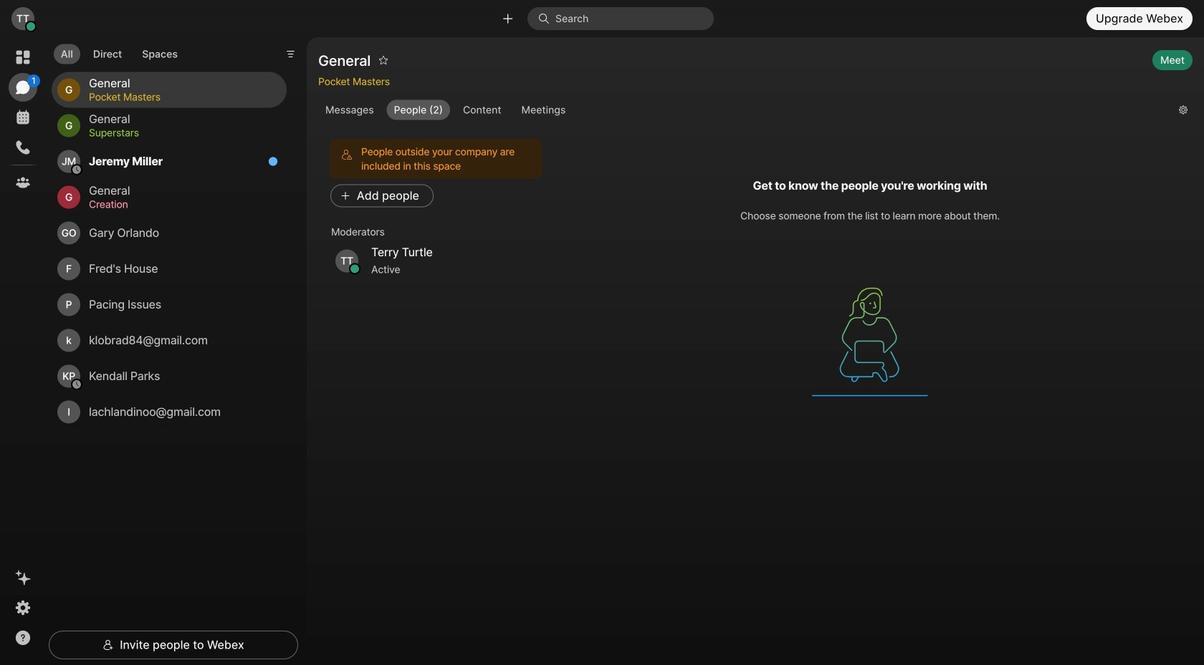 Task type: describe. For each thing, give the bounding box(es) containing it.
creation element
[[89, 197, 269, 213]]

gary orlando list item
[[52, 215, 287, 251]]

terry turtleactive list item
[[324, 243, 545, 280]]

new messages image
[[268, 157, 278, 167]]

klobrad84@gmail.com list item
[[52, 323, 287, 359]]

pocket masters element
[[89, 89, 269, 105]]

kendall parks list item
[[52, 359, 287, 395]]

2 general list item from the top
[[52, 108, 287, 144]]

pacing issues list item
[[52, 287, 287, 323]]



Task type: vqa. For each thing, say whether or not it's contained in the screenshot.
Pocket Masters element
yes



Task type: locate. For each thing, give the bounding box(es) containing it.
general list item down pocket masters element
[[52, 108, 287, 144]]

general list item up "superstars" element
[[52, 72, 287, 108]]

fred's house list item
[[52, 251, 287, 287]]

navigation
[[0, 37, 46, 666]]

group
[[318, 100, 1167, 120]]

general list item
[[52, 72, 287, 108], [52, 108, 287, 144], [52, 180, 287, 215]]

tab list
[[50, 35, 188, 68]]

jeremy miller, new messages list item
[[52, 144, 287, 180]]

lachlandinoo@gmail.com list item
[[52, 395, 287, 430]]

1 general list item from the top
[[52, 72, 287, 108]]

active element
[[371, 261, 533, 278]]

superstars element
[[89, 125, 269, 141]]

3 general list item from the top
[[52, 180, 287, 215]]

general list item down "superstars" element
[[52, 180, 287, 215]]

webex tab list
[[9, 43, 40, 197]]



